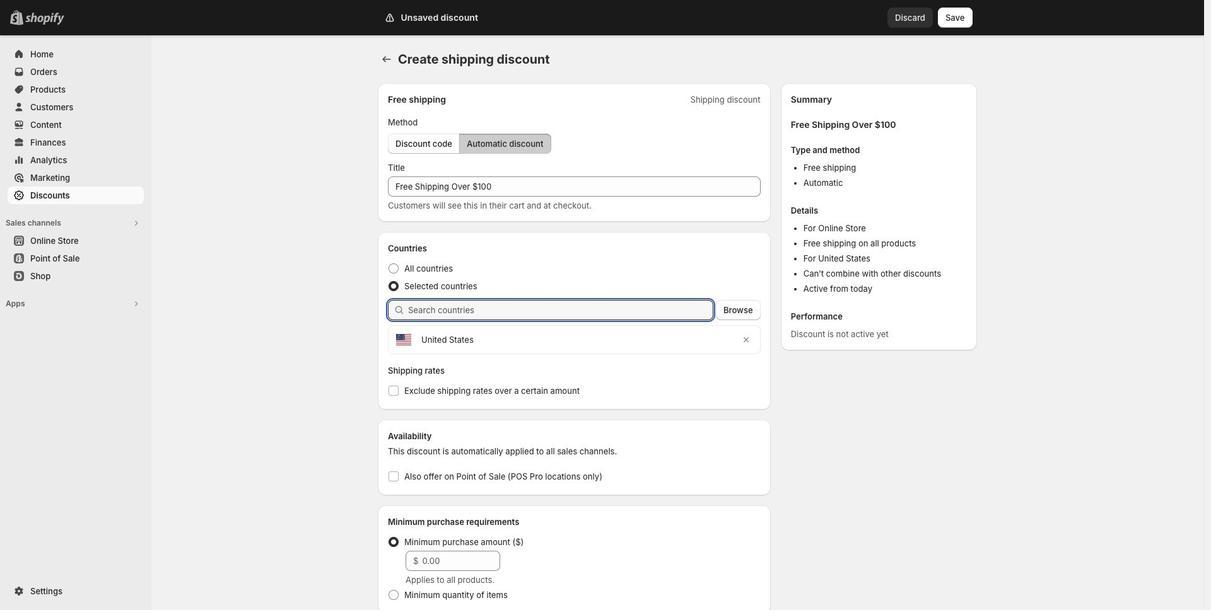 Task type: locate. For each thing, give the bounding box(es) containing it.
0.00 text field
[[422, 552, 500, 572]]

None text field
[[388, 177, 761, 197]]



Task type: vqa. For each thing, say whether or not it's contained in the screenshot.
Select in the "Link"
no



Task type: describe. For each thing, give the bounding box(es) containing it.
Search countries text field
[[408, 300, 714, 321]]

shopify image
[[25, 13, 64, 25]]



